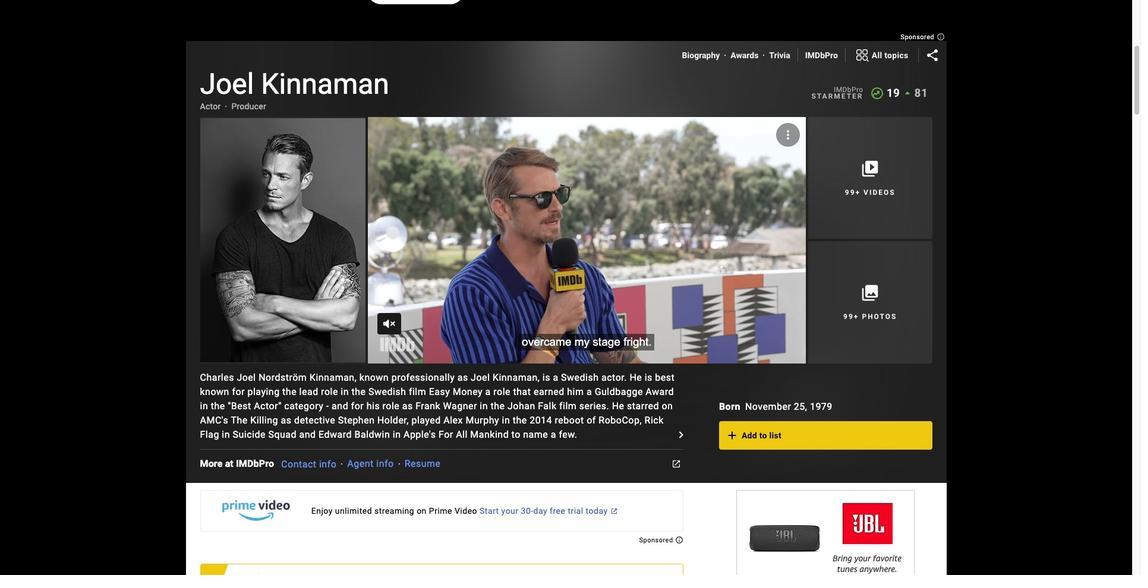 Task type: locate. For each thing, give the bounding box(es) containing it.
info
[[319, 459, 337, 470], [377, 459, 394, 470]]

a
[[553, 372, 559, 383], [486, 386, 491, 398], [587, 386, 593, 398], [551, 429, 557, 441]]

1 vertical spatial 99+
[[844, 313, 860, 321]]

2 info from the left
[[377, 459, 394, 470]]

1 vertical spatial sponsored
[[640, 537, 676, 545]]

-
[[326, 401, 329, 412]]

info right "agent"
[[377, 459, 394, 470]]

2 vertical spatial as
[[281, 415, 292, 426]]

0 vertical spatial known
[[360, 372, 389, 383]]

a up 'earned'
[[553, 372, 559, 383]]

film up the reboot
[[560, 401, 577, 412]]

resume
[[405, 459, 441, 470]]

0 horizontal spatial known
[[200, 386, 230, 398]]

1 vertical spatial imdbpro
[[834, 86, 864, 94]]

2 horizontal spatial role
[[494, 386, 511, 398]]

and
[[332, 401, 349, 412], [300, 429, 316, 441]]

role left 'that'
[[494, 386, 511, 398]]

1 kinnaman, from the left
[[310, 372, 357, 383]]

biography button
[[683, 49, 720, 61]]

2 vertical spatial imdbpro
[[236, 459, 274, 470]]

0 horizontal spatial all
[[456, 429, 468, 441]]

that
[[514, 386, 531, 398]]

0 horizontal spatial film
[[409, 386, 427, 398]]

imdbpro
[[806, 51, 839, 60], [834, 86, 864, 94], [236, 459, 274, 470]]

0 horizontal spatial he
[[612, 401, 625, 412]]

0 horizontal spatial is
[[543, 372, 551, 383]]

role
[[321, 386, 338, 398], [494, 386, 511, 398], [383, 401, 400, 412]]

all right categories "image"
[[872, 50, 883, 60]]

19
[[887, 86, 901, 100]]

and down detective
[[300, 429, 316, 441]]

is
[[543, 372, 551, 383], [645, 372, 653, 383]]

johan
[[508, 401, 536, 412]]

imdbpro left categories "image"
[[806, 51, 839, 60]]

detective
[[294, 415, 336, 426]]

81
[[915, 86, 929, 100]]

1 horizontal spatial swedish
[[562, 372, 599, 383]]

and right -
[[332, 401, 349, 412]]

role up -
[[321, 386, 338, 398]]

1 horizontal spatial and
[[332, 401, 349, 412]]

to left 'list'
[[760, 431, 768, 440]]

0 vertical spatial as
[[458, 372, 468, 383]]

2 is from the left
[[645, 372, 653, 383]]

1 vertical spatial and
[[300, 429, 316, 441]]

joel up actor
[[200, 67, 254, 101]]

kinnaman
[[261, 67, 389, 101]]

contact info
[[281, 459, 337, 470]]

swedish up "his"
[[369, 386, 407, 398]]

1 horizontal spatial is
[[645, 372, 653, 383]]

99+ photos
[[844, 313, 898, 321]]

imdbpro inside the imdbpro starmeter
[[834, 86, 864, 94]]

1 horizontal spatial as
[[403, 401, 413, 412]]

1 horizontal spatial kinnaman,
[[493, 372, 540, 383]]

starmeter
[[812, 92, 864, 101]]

30-
[[521, 507, 534, 517]]

99+ left videos
[[846, 188, 861, 197]]

all inside charles joel nordström kinnaman, known professionally as joel kinnaman, is a swedish actor. he is best known for playing the lead role in the swedish film easy money a role that earned him a guldbagge award in the "best actor" category - and for his role as frank wagner in the johan falk film series. he starred on amc's the killing as detective stephen holder, played alex murphy in the 2014 reboot of robocop, rick flag in suicide squad and edward baldwin in apple's for all mankind to name a few.
[[456, 429, 468, 441]]

99+ for 99+ photos
[[844, 313, 860, 321]]

1 horizontal spatial to
[[760, 431, 768, 440]]

reboot
[[555, 415, 585, 426]]

1979
[[811, 401, 833, 413]]

trial
[[568, 507, 584, 517]]

sponsored content section
[[0, 0, 1138, 543]]

frank
[[416, 401, 441, 412]]

99+ videos
[[846, 188, 896, 197]]

0 horizontal spatial to
[[512, 429, 521, 441]]

november
[[746, 401, 792, 413]]

0 vertical spatial swedish
[[562, 372, 599, 383]]

amc's
[[200, 415, 229, 426]]

on
[[662, 401, 673, 412]]

0 horizontal spatial sponsored
[[640, 537, 676, 545]]

launch image
[[670, 457, 684, 472]]

all inside all topics button
[[872, 50, 883, 60]]

joel kinnaman
[[200, 67, 389, 101]]

1 vertical spatial all
[[456, 429, 468, 441]]

0 vertical spatial 99+
[[846, 188, 861, 197]]

in right flag at the bottom
[[222, 429, 230, 441]]

swedish up him at the bottom of page
[[562, 372, 599, 383]]

for
[[232, 386, 245, 398], [351, 401, 364, 412]]

wagner
[[443, 401, 478, 412]]

0 horizontal spatial kinnaman,
[[310, 372, 357, 383]]

actor"
[[254, 401, 282, 412]]

squad
[[269, 429, 297, 441]]

known down charles
[[200, 386, 230, 398]]

watch joel kinnaman on the role that changed his life element
[[368, 117, 807, 364]]

baldwin
[[355, 429, 390, 441]]

99+
[[846, 188, 861, 197], [844, 313, 860, 321]]

series.
[[580, 401, 610, 412]]

a left few.
[[551, 429, 557, 441]]

all topics button
[[846, 46, 919, 65]]

as up holder,
[[403, 401, 413, 412]]

a right him at the bottom of page
[[587, 386, 593, 398]]

in
[[341, 386, 349, 398], [200, 401, 208, 412], [480, 401, 488, 412], [502, 415, 510, 426], [222, 429, 230, 441], [393, 429, 401, 441]]

stephen
[[338, 415, 375, 426]]

kinnaman, up 'lead'
[[310, 372, 357, 383]]

he right actor. at the right of the page
[[630, 372, 643, 383]]

sponsored up 'see more awards and nominations' icon
[[640, 537, 676, 545]]

today
[[586, 507, 608, 517]]

for up the "best
[[232, 386, 245, 398]]

imdbpro right at
[[236, 459, 274, 470]]

1 vertical spatial he
[[612, 401, 625, 412]]

imdbpro for imdbpro
[[806, 51, 839, 60]]

sponsored up share on social media icon
[[901, 33, 937, 41]]

99+ left the photos
[[844, 313, 860, 321]]

all right for
[[456, 429, 468, 441]]

is left best
[[645, 372, 653, 383]]

joel
[[200, 67, 254, 101], [237, 372, 256, 383], [471, 372, 490, 383]]

agent info
[[348, 459, 394, 470]]

the up murphy
[[491, 401, 505, 412]]

known up "his"
[[360, 372, 389, 383]]

in up murphy
[[480, 401, 488, 412]]

list
[[770, 431, 782, 440]]

"for all mankind" star joel kinnaman talks to imdb about how his role in a swedish stage production of "crime and punishment" helped him overcome his massive stage fright and changed his life. image
[[368, 117, 807, 364]]

is up 'earned'
[[543, 372, 551, 383]]

his
[[367, 401, 380, 412]]

info right the contact
[[319, 459, 337, 470]]

your
[[502, 507, 519, 517]]

1 vertical spatial film
[[560, 401, 577, 412]]

suicide
[[233, 429, 266, 441]]

born
[[720, 401, 741, 413]]

award
[[646, 386, 674, 398]]

joel up playing
[[237, 372, 256, 383]]

the
[[283, 386, 297, 398], [352, 386, 366, 398], [211, 401, 225, 412], [491, 401, 505, 412], [513, 415, 527, 426]]

role up holder,
[[383, 401, 400, 412]]

kinnaman, up 'that'
[[493, 372, 540, 383]]

1 horizontal spatial sponsored
[[901, 33, 937, 41]]

kinnaman,
[[310, 372, 357, 383], [493, 372, 540, 383]]

2 horizontal spatial as
[[458, 372, 468, 383]]

of
[[587, 415, 597, 426]]

1 vertical spatial for
[[351, 401, 364, 412]]

as up squad
[[281, 415, 292, 426]]

imdbpro left popularity up icon
[[834, 86, 864, 94]]

0 vertical spatial and
[[332, 401, 349, 412]]

photos
[[863, 313, 898, 321]]

more at imdbpro
[[200, 459, 274, 470]]

1 vertical spatial swedish
[[369, 386, 407, 398]]

starred
[[628, 401, 660, 412]]

all
[[872, 50, 883, 60], [456, 429, 468, 441]]

as up money
[[458, 372, 468, 383]]

0 vertical spatial sponsored
[[901, 33, 937, 41]]

1 horizontal spatial info
[[377, 459, 394, 470]]

the up amc's
[[211, 401, 225, 412]]

0 horizontal spatial info
[[319, 459, 337, 470]]

actor.
[[602, 372, 627, 383]]

0 vertical spatial all
[[872, 50, 883, 60]]

playing
[[248, 386, 280, 398]]

imdbpro starmeter
[[812, 86, 864, 101]]

1 horizontal spatial he
[[630, 372, 643, 383]]

film down 'professionally'
[[409, 386, 427, 398]]

for up stephen
[[351, 401, 364, 412]]

see more awards and nominations image
[[669, 573, 683, 576]]

group
[[368, 117, 807, 364], [200, 117, 366, 364]]

1 horizontal spatial all
[[872, 50, 883, 60]]

0 horizontal spatial and
[[300, 429, 316, 441]]

he down the guldbagge on the right of page
[[612, 401, 625, 412]]

1 vertical spatial as
[[403, 401, 413, 412]]

0 horizontal spatial for
[[232, 386, 245, 398]]

swedish
[[562, 372, 599, 383], [369, 386, 407, 398]]

0 vertical spatial film
[[409, 386, 427, 398]]

money
[[453, 386, 483, 398]]

he
[[630, 372, 643, 383], [612, 401, 625, 412]]

1 horizontal spatial role
[[383, 401, 400, 412]]

0 vertical spatial imdbpro
[[806, 51, 839, 60]]

killing
[[251, 415, 278, 426]]

to left name
[[512, 429, 521, 441]]

the down johan
[[513, 415, 527, 426]]

1 info from the left
[[319, 459, 337, 470]]

0 vertical spatial for
[[232, 386, 245, 398]]

add
[[742, 431, 758, 440]]

videos
[[864, 188, 896, 197]]

0 horizontal spatial as
[[281, 415, 292, 426]]

to
[[512, 429, 521, 441], [760, 431, 768, 440]]

the down nordström
[[283, 386, 297, 398]]



Task type: describe. For each thing, give the bounding box(es) containing it.
falk
[[538, 401, 557, 412]]

video player application
[[368, 117, 807, 364]]

more at imdbpro button
[[200, 457, 281, 472]]

0 horizontal spatial role
[[321, 386, 338, 398]]

played
[[412, 415, 441, 426]]

joel up money
[[471, 372, 490, 383]]

1 horizontal spatial film
[[560, 401, 577, 412]]

the up stephen
[[352, 386, 366, 398]]

easy
[[429, 386, 450, 398]]

for
[[439, 429, 454, 441]]

awards
[[731, 51, 759, 60]]

1 horizontal spatial for
[[351, 401, 364, 412]]

professionally
[[392, 372, 455, 383]]

flag
[[200, 429, 219, 441]]

video autoplay preference image
[[782, 128, 796, 142]]

99+ for 99+ videos
[[846, 188, 861, 197]]

0 horizontal spatial group
[[200, 117, 366, 364]]

0 horizontal spatial swedish
[[369, 386, 407, 398]]

a right money
[[486, 386, 491, 398]]

trivia button
[[770, 49, 791, 61]]

add to list button
[[720, 421, 933, 450]]

"best
[[228, 401, 251, 412]]

categories image
[[856, 48, 870, 62]]

agent
[[348, 459, 374, 470]]

0 vertical spatial he
[[630, 372, 643, 383]]

in down holder,
[[393, 429, 401, 441]]

add image
[[726, 429, 740, 443]]

actor
[[200, 102, 221, 111]]

99+ photos button
[[809, 242, 933, 364]]

start your 30-day free trial today
[[480, 507, 608, 517]]

info for contact info
[[319, 459, 337, 470]]

resume button
[[405, 459, 441, 470]]

contact
[[281, 459, 317, 470]]

sponsored inside section
[[901, 33, 937, 41]]

holder,
[[378, 415, 409, 426]]

in up stephen
[[341, 386, 349, 398]]

day
[[534, 507, 548, 517]]

imdbpro button
[[806, 49, 839, 61]]

in down johan
[[502, 415, 510, 426]]

charles joel nordström kinnaman, known professionally as joel kinnaman, is a swedish actor. he is best known for playing the lead role in the swedish film easy money a role that earned him a guldbagge award in the "best actor" category - and for his role as frank wagner in the johan falk film series. he starred on amc's the killing as detective stephen holder, played alex murphy in the 2014 reboot of robocop, rick flag in suicide squad and edward baldwin in apple's for all mankind to name a few. button
[[200, 371, 684, 442]]

nordström
[[259, 372, 307, 383]]

few.
[[559, 429, 578, 441]]

guldbagge
[[595, 386, 643, 398]]

start your 30-day free trial today link
[[200, 491, 684, 533]]

1 horizontal spatial group
[[368, 117, 807, 364]]

mankind
[[471, 429, 509, 441]]

25,
[[795, 401, 808, 413]]

1 is from the left
[[543, 372, 551, 383]]

all topics
[[872, 50, 909, 60]]

charles joel nordström kinnaman, known professionally as joel kinnaman, is a swedish actor. he is best known for playing the lead role in the swedish film easy money a role that earned him a guldbagge award in the "best actor" category - and for his role as frank wagner in the johan falk film series. he starred on amc's the killing as detective stephen holder, played alex murphy in the 2014 reboot of robocop, rick flag in suicide squad and edward baldwin in apple's for all mankind to name a few.
[[200, 372, 675, 441]]

imdbpro inside more at imdbpro button
[[236, 459, 274, 470]]

imdbpro for imdbpro starmeter
[[834, 86, 864, 94]]

best
[[656, 372, 675, 383]]

1 horizontal spatial known
[[360, 372, 389, 383]]

awards button
[[731, 49, 759, 61]]

agent info button
[[348, 459, 394, 470]]

arrow drop up image
[[901, 86, 915, 101]]

more
[[200, 459, 223, 470]]

robocop,
[[599, 415, 642, 426]]

topics
[[885, 50, 909, 60]]

name
[[524, 429, 549, 441]]

at
[[225, 459, 234, 470]]

producer
[[232, 102, 266, 111]]

category
[[284, 401, 324, 412]]

free
[[550, 507, 566, 517]]

edward
[[319, 429, 352, 441]]

add to list
[[742, 431, 782, 440]]

charles
[[200, 372, 234, 383]]

99+ videos button
[[809, 117, 933, 239]]

2014
[[530, 415, 553, 426]]

1 vertical spatial known
[[200, 386, 230, 398]]

popularity up image
[[871, 86, 885, 101]]

in up amc's
[[200, 401, 208, 412]]

the
[[231, 415, 248, 426]]

trivia
[[770, 51, 791, 60]]

rick
[[645, 415, 664, 426]]

apple's
[[404, 429, 436, 441]]

murphy
[[466, 415, 500, 426]]

lead
[[300, 386, 319, 398]]

start
[[480, 507, 499, 517]]

volume off image
[[382, 317, 397, 331]]

born november 25, 1979
[[720, 401, 833, 413]]

to inside "button"
[[760, 431, 768, 440]]

him
[[568, 386, 584, 398]]

share on social media image
[[926, 48, 940, 62]]

alex
[[444, 415, 463, 426]]

joel kinnaman image
[[200, 118, 366, 363]]

to inside charles joel nordström kinnaman, known professionally as joel kinnaman, is a swedish actor. he is best known for playing the lead role in the swedish film easy money a role that earned him a guldbagge award in the "best actor" category - and for his role as frank wagner in the johan falk film series. he starred on amc's the killing as detective stephen holder, played alex murphy in the 2014 reboot of robocop, rick flag in suicide squad and edward baldwin in apple's for all mankind to name a few.
[[512, 429, 521, 441]]

info for agent info
[[377, 459, 394, 470]]

contact info button
[[281, 459, 337, 470]]

biography
[[683, 51, 720, 60]]

2 kinnaman, from the left
[[493, 372, 540, 383]]



Task type: vqa. For each thing, say whether or not it's contained in the screenshot.
the rightmost and
yes



